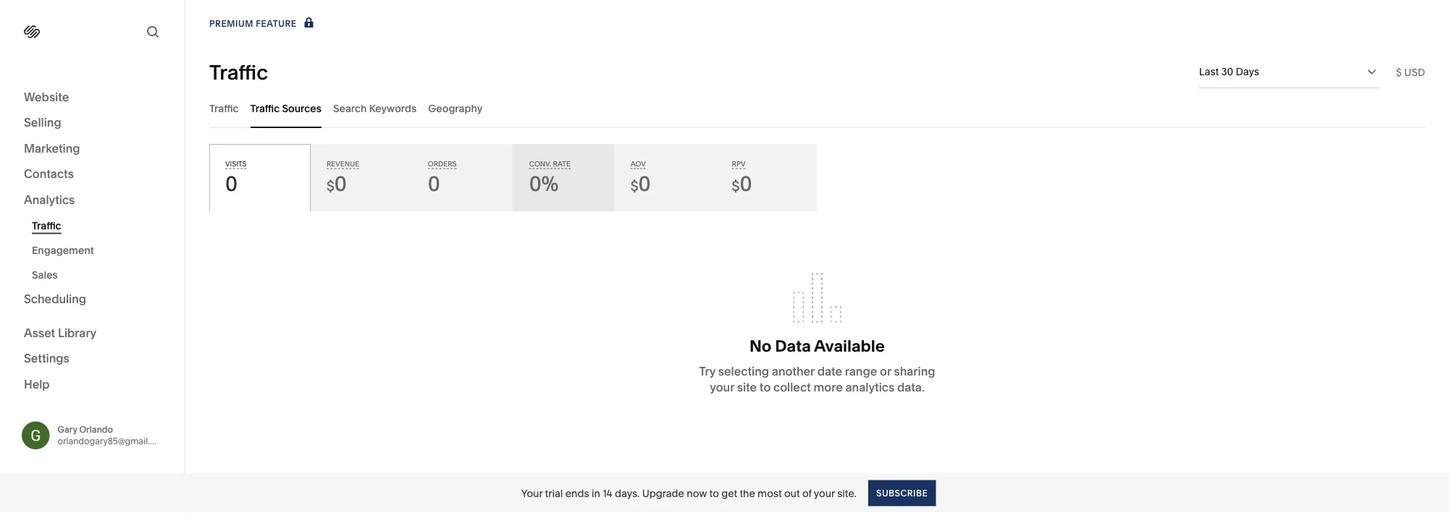 Task type: describe. For each thing, give the bounding box(es) containing it.
rate
[[553, 160, 571, 168]]

trial
[[545, 487, 563, 500]]

settings link
[[24, 351, 161, 368]]

visits
[[225, 160, 247, 168]]

help
[[24, 377, 50, 392]]

keywords
[[369, 102, 417, 114]]

website link
[[24, 89, 161, 106]]

your inside try selecting another date range or sharing your site to collect more analytics data.
[[710, 381, 734, 395]]

in
[[592, 487, 600, 500]]

0 for rpv
[[740, 172, 752, 196]]

upgrade
[[642, 487, 684, 500]]

premium
[[209, 18, 253, 29]]

site
[[737, 381, 757, 395]]

ends
[[565, 487, 589, 500]]

conv.
[[529, 160, 551, 168]]

your trial ends in 14 days. upgrade now to get the most out of your site.
[[521, 487, 857, 500]]

analytics
[[846, 381, 895, 395]]

subscribe
[[876, 488, 928, 499]]

orders
[[428, 160, 457, 168]]

geography
[[428, 102, 483, 114]]

engagement link
[[32, 238, 169, 263]]

traffic button
[[209, 88, 239, 128]]

usd
[[1405, 66, 1426, 78]]

1 horizontal spatial your
[[814, 487, 835, 500]]

$ usd
[[1396, 66, 1426, 78]]

gary orlando orlandogary85@gmail.com
[[58, 425, 168, 447]]

revenue
[[327, 160, 359, 168]]

your
[[521, 487, 543, 500]]

last 30 days
[[1199, 66, 1260, 78]]

data
[[775, 336, 811, 356]]

orders 0
[[428, 160, 457, 196]]

contacts link
[[24, 166, 161, 183]]

contacts
[[24, 167, 74, 181]]

help link
[[24, 377, 50, 393]]

conv. rate 0%
[[529, 160, 571, 196]]

engagement
[[32, 244, 94, 256]]

or
[[880, 365, 891, 379]]

analytics
[[24, 193, 75, 207]]

traffic up visits
[[209, 102, 239, 114]]

sharing
[[894, 365, 936, 379]]

site.
[[838, 487, 857, 500]]

available
[[814, 336, 885, 356]]

gary
[[58, 425, 77, 435]]

rpv
[[732, 160, 746, 168]]

selecting
[[718, 365, 769, 379]]

most
[[758, 487, 782, 500]]

$ for revenue
[[327, 178, 334, 195]]

0 for revenue
[[334, 172, 347, 196]]

selling
[[24, 116, 61, 130]]

range
[[845, 365, 877, 379]]

traffic sources
[[250, 102, 322, 114]]

orlandogary85@gmail.com
[[58, 436, 168, 447]]

no data available
[[750, 336, 885, 356]]

search keywords button
[[333, 88, 417, 128]]

premium feature
[[209, 18, 297, 29]]

to inside try selecting another date range or sharing your site to collect more analytics data.
[[760, 381, 771, 395]]

traffic up 'traffic' button
[[209, 60, 268, 84]]

sources
[[282, 102, 322, 114]]

of
[[802, 487, 812, 500]]

get
[[722, 487, 737, 500]]

scheduling
[[24, 292, 86, 306]]

visits 0
[[225, 160, 247, 196]]



Task type: locate. For each thing, give the bounding box(es) containing it.
5 0 from the left
[[740, 172, 752, 196]]

last 30 days button
[[1199, 56, 1380, 88]]

tab list containing traffic
[[209, 88, 1426, 128]]

0 for aov
[[639, 172, 651, 196]]

traffic down analytics
[[32, 219, 61, 232]]

$ 0 for aov
[[631, 172, 651, 196]]

0 inside the visits 0
[[225, 172, 238, 196]]

out
[[784, 487, 800, 500]]

data.
[[897, 381, 925, 395]]

1 0 from the left
[[225, 172, 238, 196]]

your
[[710, 381, 734, 395], [814, 487, 835, 500]]

sales link
[[32, 263, 169, 287]]

0 horizontal spatial to
[[710, 487, 719, 500]]

0 down orders
[[428, 172, 440, 196]]

0 inside orders 0
[[428, 172, 440, 196]]

$
[[1396, 66, 1402, 78], [327, 178, 334, 195], [631, 178, 639, 195], [732, 178, 740, 195]]

settings
[[24, 352, 69, 366]]

traffic link
[[32, 213, 169, 238]]

subscribe button
[[868, 481, 936, 507]]

the
[[740, 487, 755, 500]]

1 $ 0 from the left
[[327, 172, 347, 196]]

aov
[[631, 160, 646, 168]]

selling link
[[24, 115, 161, 132]]

14
[[603, 487, 612, 500]]

try
[[699, 365, 716, 379]]

$ 0 down revenue
[[327, 172, 347, 196]]

library
[[58, 326, 96, 340]]

0%
[[529, 172, 559, 196]]

30
[[1222, 66, 1234, 78]]

your down try
[[710, 381, 734, 395]]

0 vertical spatial to
[[760, 381, 771, 395]]

$ for rpv
[[732, 178, 740, 195]]

to
[[760, 381, 771, 395], [710, 487, 719, 500]]

orlando
[[79, 425, 113, 435]]

0 horizontal spatial your
[[710, 381, 734, 395]]

1 horizontal spatial $ 0
[[631, 172, 651, 196]]

days
[[1236, 66, 1260, 78]]

premium feature button
[[209, 16, 317, 32]]

0
[[225, 172, 238, 196], [334, 172, 347, 196], [428, 172, 440, 196], [639, 172, 651, 196], [740, 172, 752, 196]]

traffic sources button
[[250, 88, 322, 128]]

0 down revenue
[[334, 172, 347, 196]]

tab list
[[209, 88, 1426, 128]]

asset
[[24, 326, 55, 340]]

your right of
[[814, 487, 835, 500]]

no
[[750, 336, 772, 356]]

date
[[818, 365, 842, 379]]

scheduling link
[[24, 292, 161, 309]]

3 0 from the left
[[428, 172, 440, 196]]

now
[[687, 487, 707, 500]]

$ down revenue
[[327, 178, 334, 195]]

0 down aov
[[639, 172, 651, 196]]

2 0 from the left
[[334, 172, 347, 196]]

asset library
[[24, 326, 96, 340]]

$ 0
[[327, 172, 347, 196], [631, 172, 651, 196], [732, 172, 752, 196]]

$ down aov
[[631, 178, 639, 195]]

traffic inside traffic link
[[32, 219, 61, 232]]

feature
[[256, 18, 297, 29]]

to left get
[[710, 487, 719, 500]]

$ 0 for revenue
[[327, 172, 347, 196]]

last
[[1199, 66, 1219, 78]]

$ down rpv
[[732, 178, 740, 195]]

1 vertical spatial to
[[710, 487, 719, 500]]

geography button
[[428, 88, 483, 128]]

0 horizontal spatial $ 0
[[327, 172, 347, 196]]

3 $ 0 from the left
[[732, 172, 752, 196]]

$ 0 down aov
[[631, 172, 651, 196]]

$ for aov
[[631, 178, 639, 195]]

analytics link
[[24, 192, 161, 209]]

asset library link
[[24, 325, 161, 342]]

to right site
[[760, 381, 771, 395]]

$ left usd on the right top of the page
[[1396, 66, 1402, 78]]

0 vertical spatial your
[[710, 381, 734, 395]]

2 horizontal spatial $ 0
[[732, 172, 752, 196]]

0 down visits
[[225, 172, 238, 196]]

4 0 from the left
[[639, 172, 651, 196]]

marketing
[[24, 141, 80, 155]]

more
[[814, 381, 843, 395]]

1 horizontal spatial to
[[760, 381, 771, 395]]

traffic inside traffic sources button
[[250, 102, 280, 114]]

collect
[[774, 381, 811, 395]]

search
[[333, 102, 367, 114]]

marketing link
[[24, 141, 161, 158]]

website
[[24, 90, 69, 104]]

$ 0 down rpv
[[732, 172, 752, 196]]

2 $ 0 from the left
[[631, 172, 651, 196]]

$ 0 for rpv
[[732, 172, 752, 196]]

another
[[772, 365, 815, 379]]

0 down rpv
[[740, 172, 752, 196]]

sales
[[32, 269, 58, 281]]

1 vertical spatial your
[[814, 487, 835, 500]]

days.
[[615, 487, 640, 500]]

traffic left the sources
[[250, 102, 280, 114]]

traffic
[[209, 60, 268, 84], [209, 102, 239, 114], [250, 102, 280, 114], [32, 219, 61, 232]]

try selecting another date range or sharing your site to collect more analytics data.
[[699, 365, 936, 395]]

search keywords
[[333, 102, 417, 114]]



Task type: vqa. For each thing, say whether or not it's contained in the screenshot.
Subscribe Button
yes



